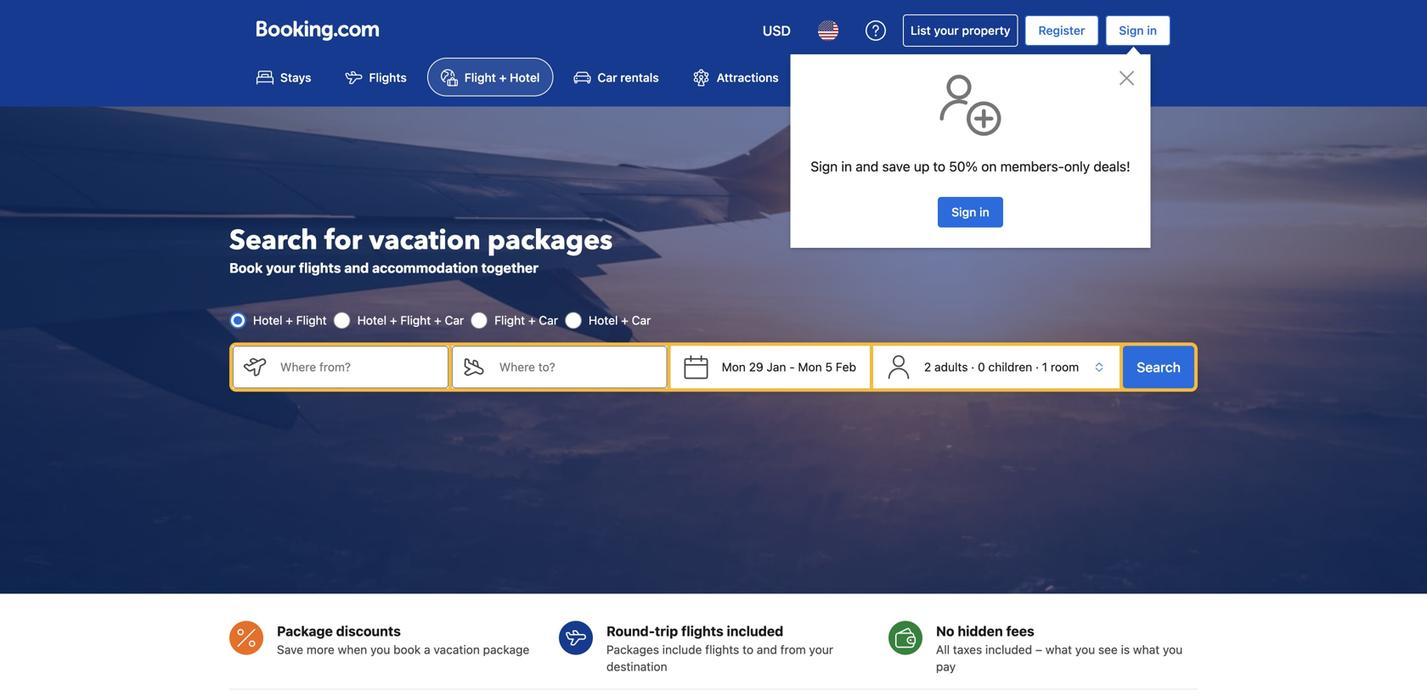 Task type: locate. For each thing, give the bounding box(es) containing it.
sign left 'save'
[[811, 158, 838, 175]]

to inside round-trip flights included packages include flights to and from your destination
[[743, 643, 754, 657]]

flights
[[299, 260, 341, 276], [682, 624, 724, 640], [706, 643, 740, 657]]

included inside no hidden fees all taxes included – what you see is what you pay
[[986, 643, 1033, 657]]

1 horizontal spatial search
[[1137, 359, 1181, 375]]

on
[[982, 158, 997, 175]]

1 vertical spatial sign in
[[952, 205, 990, 219]]

flights down for
[[299, 260, 341, 276]]

sign in right "register"
[[1120, 23, 1157, 37]]

· left 0 at the right bottom
[[972, 360, 975, 374]]

flights link
[[332, 58, 421, 96]]

include
[[663, 643, 702, 657]]

5
[[826, 360, 833, 374]]

+ for flight + hotel
[[499, 70, 507, 84]]

included up the from
[[727, 624, 784, 640]]

and left 'save'
[[856, 158, 879, 175]]

1 you from the left
[[371, 643, 390, 657]]

0 horizontal spatial to
[[743, 643, 754, 657]]

sign
[[1120, 23, 1144, 37], [811, 158, 838, 175], [952, 205, 977, 219]]

flights right the include
[[706, 643, 740, 657]]

0 horizontal spatial your
[[266, 260, 296, 276]]

sign in link down the sign in and save up to 50% on members-only deals!
[[938, 197, 1003, 228]]

attractions link
[[680, 58, 793, 96]]

included down fees
[[986, 643, 1033, 657]]

2 vertical spatial and
[[757, 643, 777, 657]]

vacation inside search for vacation packages book your flights and accommodation together
[[369, 222, 481, 259]]

1 horizontal spatial you
[[1076, 643, 1096, 657]]

search inside search for vacation packages book your flights and accommodation together
[[229, 222, 318, 259]]

mon
[[722, 360, 746, 374], [798, 360, 822, 374]]

what right "is" on the right bottom
[[1134, 643, 1160, 657]]

vacation up accommodation
[[369, 222, 481, 259]]

package
[[483, 643, 530, 657]]

vacation
[[369, 222, 481, 259], [434, 643, 480, 657]]

you inside "package discounts save more when you book a vacation package"
[[371, 643, 390, 657]]

0 vertical spatial sign
[[1120, 23, 1144, 37]]

+
[[499, 70, 507, 84], [286, 313, 293, 327], [390, 313, 397, 327], [434, 313, 442, 327], [529, 313, 536, 327], [621, 313, 629, 327]]

flight + hotel link
[[427, 58, 554, 96]]

1 vertical spatial and
[[344, 260, 369, 276]]

flights for for
[[299, 260, 341, 276]]

+ for hotel + flight + car
[[390, 313, 397, 327]]

sign right "register"
[[1120, 23, 1144, 37]]

is
[[1121, 643, 1130, 657]]

pay
[[936, 660, 956, 674]]

mon left 29 in the right of the page
[[722, 360, 746, 374]]

2 horizontal spatial you
[[1163, 643, 1183, 657]]

packages
[[607, 643, 659, 657]]

sign in for the rightmost sign in 'link'
[[1120, 23, 1157, 37]]

hotel for hotel + flight
[[253, 313, 283, 327]]

2 vertical spatial sign
[[952, 205, 977, 219]]

flight inside flight + hotel link
[[465, 70, 496, 84]]

from
[[781, 643, 806, 657]]

in for sign in 'link' to the left
[[980, 205, 990, 219]]

1 vertical spatial sign in link
[[938, 197, 1003, 228]]

car
[[598, 70, 618, 84], [445, 313, 464, 327], [539, 313, 558, 327], [632, 313, 651, 327]]

0 vertical spatial flights
[[299, 260, 341, 276]]

+ for hotel + car
[[621, 313, 629, 327]]

29
[[749, 360, 764, 374]]

50%
[[949, 158, 978, 175]]

stays
[[280, 70, 311, 84]]

0 horizontal spatial ·
[[972, 360, 975, 374]]

1 horizontal spatial included
[[986, 643, 1033, 657]]

accommodation
[[372, 260, 478, 276]]

2 · from the left
[[1036, 360, 1039, 374]]

0 vertical spatial search
[[229, 222, 318, 259]]

register link
[[1025, 15, 1099, 46]]

sign in and save up to 50% on members-only deals!
[[811, 158, 1131, 175]]

1 vertical spatial search
[[1137, 359, 1181, 375]]

to right up
[[934, 158, 946, 175]]

1 vertical spatial to
[[743, 643, 754, 657]]

1 vertical spatial vacation
[[434, 643, 480, 657]]

your
[[934, 23, 959, 37], [266, 260, 296, 276], [809, 643, 834, 657]]

your right list at the right top
[[934, 23, 959, 37]]

2 horizontal spatial sign
[[1120, 23, 1144, 37]]

vacation right a
[[434, 643, 480, 657]]

in
[[1147, 23, 1157, 37], [842, 158, 852, 175], [980, 205, 990, 219]]

car inside car rentals link
[[598, 70, 618, 84]]

sign in
[[1120, 23, 1157, 37], [952, 205, 990, 219]]

list your property link
[[903, 14, 1019, 47]]

1 horizontal spatial ·
[[1036, 360, 1039, 374]]

your inside search for vacation packages book your flights and accommodation together
[[266, 260, 296, 276]]

flights up the include
[[682, 624, 724, 640]]

and
[[856, 158, 879, 175], [344, 260, 369, 276], [757, 643, 777, 657]]

package
[[277, 624, 333, 640]]

1 mon from the left
[[722, 360, 746, 374]]

2
[[925, 360, 932, 374]]

1 horizontal spatial and
[[757, 643, 777, 657]]

0 vertical spatial vacation
[[369, 222, 481, 259]]

mon right -
[[798, 360, 822, 374]]

see
[[1099, 643, 1118, 657]]

hotel
[[510, 70, 540, 84], [253, 313, 283, 327], [357, 313, 387, 327], [589, 313, 618, 327]]

your right the from
[[809, 643, 834, 657]]

children
[[989, 360, 1033, 374]]

2 vertical spatial in
[[980, 205, 990, 219]]

0 vertical spatial your
[[934, 23, 959, 37]]

jan
[[767, 360, 786, 374]]

1 vertical spatial in
[[842, 158, 852, 175]]

2 vertical spatial your
[[809, 643, 834, 657]]

1 vertical spatial your
[[266, 260, 296, 276]]

+ for flight + car
[[529, 313, 536, 327]]

1 horizontal spatial to
[[934, 158, 946, 175]]

2 horizontal spatial in
[[1147, 23, 1157, 37]]

0 horizontal spatial sign in
[[952, 205, 990, 219]]

you
[[371, 643, 390, 657], [1076, 643, 1096, 657], [1163, 643, 1183, 657]]

0 horizontal spatial and
[[344, 260, 369, 276]]

members-
[[1001, 158, 1065, 175]]

flight + car
[[495, 313, 558, 327]]

and left the from
[[757, 643, 777, 657]]

search
[[229, 222, 318, 259], [1137, 359, 1181, 375]]

1 vertical spatial included
[[986, 643, 1033, 657]]

· left "1"
[[1036, 360, 1039, 374]]

round-trip flights included packages include flights to and from your destination
[[607, 624, 834, 674]]

rentals
[[621, 70, 659, 84]]

0 horizontal spatial search
[[229, 222, 318, 259]]

sign down 50%
[[952, 205, 977, 219]]

1 horizontal spatial in
[[980, 205, 990, 219]]

0 vertical spatial in
[[1147, 23, 1157, 37]]

flights
[[369, 70, 407, 84]]

vacation inside "package discounts save more when you book a vacation package"
[[434, 643, 480, 657]]

a
[[424, 643, 431, 657]]

0
[[978, 360, 986, 374]]

destination
[[607, 660, 668, 674]]

what
[[1046, 643, 1073, 657], [1134, 643, 1160, 657]]

1 horizontal spatial what
[[1134, 643, 1160, 657]]

and inside search for vacation packages book your flights and accommodation together
[[344, 260, 369, 276]]

taxes
[[953, 643, 983, 657]]

1 vertical spatial sign
[[811, 158, 838, 175]]

what right –
[[1046, 643, 1073, 657]]

fees
[[1007, 624, 1035, 640]]

1 horizontal spatial mon
[[798, 360, 822, 374]]

0 horizontal spatial you
[[371, 643, 390, 657]]

you right "is" on the right bottom
[[1163, 643, 1183, 657]]

you down discounts
[[371, 643, 390, 657]]

0 vertical spatial sign in
[[1120, 23, 1157, 37]]

0 horizontal spatial mon
[[722, 360, 746, 374]]

2 you from the left
[[1076, 643, 1096, 657]]

and down for
[[344, 260, 369, 276]]

to left the from
[[743, 643, 754, 657]]

included inside round-trip flights included packages include flights to and from your destination
[[727, 624, 784, 640]]

to
[[934, 158, 946, 175], [743, 643, 754, 657]]

package discounts save more when you book a vacation package
[[277, 624, 530, 657]]

included
[[727, 624, 784, 640], [986, 643, 1033, 657]]

1 horizontal spatial sign
[[952, 205, 977, 219]]

1 horizontal spatial your
[[809, 643, 834, 657]]

hidden
[[958, 624, 1003, 640]]

·
[[972, 360, 975, 374], [1036, 360, 1039, 374]]

flight
[[465, 70, 496, 84], [296, 313, 327, 327], [401, 313, 431, 327], [495, 313, 525, 327]]

booking.com online hotel reservations image
[[257, 20, 379, 41]]

your right the book
[[266, 260, 296, 276]]

hotel for hotel + car
[[589, 313, 618, 327]]

sign in link right "register" link
[[1106, 15, 1171, 46]]

1 horizontal spatial sign in
[[1120, 23, 1157, 37]]

0 vertical spatial sign in link
[[1106, 15, 1171, 46]]

you left see
[[1076, 643, 1096, 657]]

0 horizontal spatial sign
[[811, 158, 838, 175]]

book
[[394, 643, 421, 657]]

flights inside search for vacation packages book your flights and accommodation together
[[299, 260, 341, 276]]

2 horizontal spatial and
[[856, 158, 879, 175]]

sign in link
[[1106, 15, 1171, 46], [938, 197, 1003, 228]]

0 horizontal spatial what
[[1046, 643, 1073, 657]]

1 vertical spatial flights
[[682, 624, 724, 640]]

2 vertical spatial flights
[[706, 643, 740, 657]]

1 · from the left
[[972, 360, 975, 374]]

0 horizontal spatial included
[[727, 624, 784, 640]]

0 vertical spatial included
[[727, 624, 784, 640]]

0 horizontal spatial in
[[842, 158, 852, 175]]

for
[[324, 222, 362, 259]]

search inside button
[[1137, 359, 1181, 375]]

attractions
[[717, 70, 779, 84]]

sign in down the sign in and save up to 50% on members-only deals!
[[952, 205, 990, 219]]



Task type: describe. For each thing, give the bounding box(es) containing it.
mon 29 jan - mon 5 feb
[[722, 360, 857, 374]]

together
[[482, 260, 539, 276]]

usd
[[763, 23, 791, 39]]

sign in for sign in 'link' to the left
[[952, 205, 990, 219]]

sign for the rightmost sign in 'link'
[[1120, 23, 1144, 37]]

-
[[790, 360, 795, 374]]

deals!
[[1094, 158, 1131, 175]]

feb
[[836, 360, 857, 374]]

all
[[936, 643, 950, 657]]

0 horizontal spatial sign in link
[[938, 197, 1003, 228]]

in for the rightmost sign in 'link'
[[1147, 23, 1157, 37]]

only
[[1065, 158, 1090, 175]]

3 you from the left
[[1163, 643, 1183, 657]]

adults
[[935, 360, 968, 374]]

car rentals
[[598, 70, 659, 84]]

more
[[307, 643, 335, 657]]

save
[[883, 158, 911, 175]]

2 adults · 0 children · 1 room
[[925, 360, 1079, 374]]

2 what from the left
[[1134, 643, 1160, 657]]

1 what from the left
[[1046, 643, 1073, 657]]

flights for trip
[[706, 643, 740, 657]]

2 horizontal spatial your
[[934, 23, 959, 37]]

search for search
[[1137, 359, 1181, 375]]

trip
[[655, 624, 678, 640]]

hotel + flight
[[253, 313, 327, 327]]

no
[[936, 624, 955, 640]]

sign for sign in 'link' to the left
[[952, 205, 977, 219]]

flight + hotel
[[465, 70, 540, 84]]

hotel + flight + car
[[357, 313, 464, 327]]

search for search for vacation packages book your flights and accommodation together
[[229, 222, 318, 259]]

list your property
[[911, 23, 1011, 37]]

1
[[1043, 360, 1048, 374]]

list
[[911, 23, 931, 37]]

+ for hotel + flight
[[286, 313, 293, 327]]

register
[[1039, 23, 1086, 37]]

search button
[[1124, 346, 1195, 389]]

search for vacation packages book your flights and accommodation together
[[229, 222, 613, 276]]

–
[[1036, 643, 1043, 657]]

round-
[[607, 624, 655, 640]]

usd button
[[753, 10, 801, 51]]

0 vertical spatial to
[[934, 158, 946, 175]]

no hidden fees all taxes included – what you see is what you pay
[[936, 624, 1183, 674]]

Where from? field
[[267, 346, 449, 389]]

room
[[1051, 360, 1079, 374]]

up
[[914, 158, 930, 175]]

hotel for hotel + flight + car
[[357, 313, 387, 327]]

property
[[962, 23, 1011, 37]]

hotel + car
[[589, 313, 651, 327]]

0 vertical spatial and
[[856, 158, 879, 175]]

save
[[277, 643, 303, 657]]

car rentals link
[[560, 58, 673, 96]]

discounts
[[336, 624, 401, 640]]

1 horizontal spatial sign in link
[[1106, 15, 1171, 46]]

Where to? field
[[486, 346, 668, 389]]

packages
[[488, 222, 613, 259]]

your inside round-trip flights included packages include flights to and from your destination
[[809, 643, 834, 657]]

book
[[229, 260, 263, 276]]

stays link
[[243, 58, 325, 96]]

2 mon from the left
[[798, 360, 822, 374]]

when
[[338, 643, 367, 657]]

and inside round-trip flights included packages include flights to and from your destination
[[757, 643, 777, 657]]



Task type: vqa. For each thing, say whether or not it's contained in the screenshot.
the topmost Lights
no



